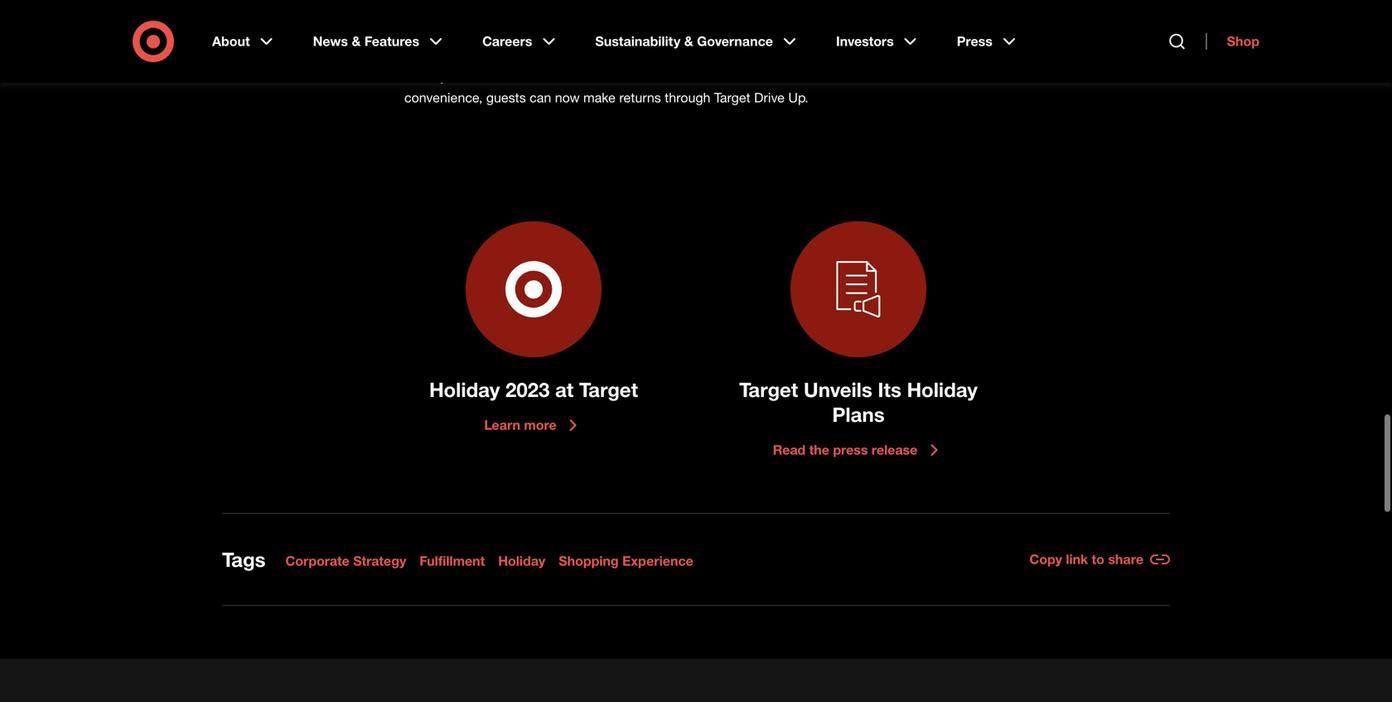 Task type: vqa. For each thing, say whether or not it's contained in the screenshot.
the Circularity
no



Task type: describe. For each thing, give the bounding box(es) containing it.
retailer
[[816, 46, 856, 63]]

returns for free
[[913, 25, 959, 41]]

careers
[[482, 33, 532, 49]]

on
[[962, 25, 977, 41]]

fulfillment
[[420, 553, 485, 569]]

through
[[665, 90, 711, 106]]

24,
[[787, 68, 806, 84]]

holiday 2023 at target
[[429, 378, 638, 402]]

gift?
[[778, 25, 804, 41]]

target inside target unveils its holiday plans
[[739, 378, 798, 402]]

convenience,
[[405, 90, 483, 106]]

guests
[[486, 90, 526, 106]]

share
[[1109, 551, 1144, 567]]

purchase.
[[672, 46, 730, 63]]

return
[[451, 68, 489, 84]]

shopping experience
[[559, 553, 694, 569]]

items
[[532, 46, 565, 63]]

governance
[[697, 33, 773, 49]]

tags
[[222, 548, 266, 572]]

at
[[555, 378, 574, 402]]

about
[[212, 33, 250, 49]]

read
[[773, 442, 806, 458]]

learn
[[484, 417, 520, 433]]

news
[[313, 33, 348, 49]]

its
[[935, 46, 949, 63]]

return window
[[451, 68, 541, 84]]

added
[[893, 68, 932, 84]]

window
[[493, 68, 541, 84]]

experience
[[623, 553, 694, 569]]

returns:
[[496, 25, 545, 41]]

this
[[734, 46, 759, 63]]

news & features link
[[301, 20, 458, 63]]

new,
[[438, 46, 464, 63]]

extending
[[873, 46, 932, 63]]

returns for make
[[619, 90, 661, 106]]

link
[[1066, 551, 1088, 567]]

1 for from the left
[[543, 68, 559, 84]]

guest
[[571, 25, 604, 41]]

1 vertical spatial the
[[810, 442, 830, 458]]

copy link to share button
[[1030, 547, 1170, 572]]

strategy
[[353, 553, 406, 569]]

copy
[[1030, 551, 1063, 567]]

up.
[[789, 90, 809, 106]]

shop
[[1227, 33, 1260, 49]]

target up "retailer" at the right of the page
[[808, 25, 844, 41]]

on most new, unopened items within 90 days of purchase. this year, the retailer is extending its holiday
[[405, 25, 977, 84]]

fulfillment link
[[420, 553, 485, 569]]

perfect
[[685, 25, 728, 41]]

investors link
[[825, 20, 932, 63]]

can
[[530, 90, 551, 106]]

most
[[405, 46, 434, 63]]

features
[[365, 33, 419, 49]]

copy link to share
[[1030, 551, 1144, 567]]

free
[[405, 25, 432, 41]]

more inside learn more link
[[524, 417, 557, 433]]

return window link
[[451, 68, 541, 84]]

shopping experience link
[[559, 553, 694, 569]]

free
[[885, 25, 909, 41]]

its
[[878, 378, 902, 402]]

holiday for holiday link
[[498, 553, 546, 569]]

and
[[846, 68, 870, 84]]

release
[[872, 442, 918, 458]]

corporate
[[286, 553, 350, 569]]

2 a from the left
[[640, 25, 647, 41]]

read the press release
[[773, 442, 918, 458]]

days
[[625, 46, 653, 63]]

target inside the for electronics and entertainment to jan. 24, 2024. and for added convenience, guests can now make returns through target drive up.
[[714, 90, 751, 106]]

shop link
[[1207, 33, 1260, 50]]



Task type: locate. For each thing, give the bounding box(es) containing it.
investors
[[836, 33, 894, 49]]

learn more link
[[484, 415, 583, 435]]

& for features
[[352, 33, 361, 49]]

entertainment
[[657, 68, 741, 84]]

unopened
[[468, 46, 528, 63]]

target up "read"
[[739, 378, 798, 402]]

1 horizontal spatial a
[[640, 25, 647, 41]]

90
[[607, 46, 622, 63]]

and up new,
[[436, 25, 459, 41]]

0 vertical spatial holiday
[[731, 25, 774, 41]]

&
[[352, 33, 361, 49], [684, 33, 694, 49]]

electronics
[[563, 68, 628, 84]]

make
[[584, 90, 616, 106]]

more down the holiday 2023 at target
[[524, 417, 557, 433]]

is
[[860, 46, 869, 63]]

unveils
[[804, 378, 873, 402]]

holiday up learn
[[429, 378, 500, 402]]

if
[[549, 25, 556, 41]]

1 horizontal spatial returns
[[913, 25, 959, 41]]

holiday right its
[[907, 378, 978, 402]]

a right if
[[560, 25, 567, 41]]

jan.
[[760, 68, 784, 84]]

holiday inside on most new, unopened items within 90 days of purchase. this year, the retailer is extending its holiday
[[405, 68, 447, 84]]

1 horizontal spatial for
[[874, 68, 890, 84]]

the inside on most new, unopened items within 90 days of purchase. this year, the retailer is extending its holiday
[[793, 46, 812, 63]]

1 & from the left
[[352, 33, 361, 49]]

0 vertical spatial returns
[[913, 25, 959, 41]]

to right link
[[1092, 551, 1105, 567]]

0 vertical spatial the
[[793, 46, 812, 63]]

holiday inside target unveils its holiday plans
[[907, 378, 978, 402]]

to left jan.
[[744, 68, 756, 84]]

for down items
[[543, 68, 559, 84]]

shopping
[[559, 553, 619, 569]]

2024.
[[810, 68, 843, 84]]

the right "read"
[[810, 442, 830, 458]]

1 horizontal spatial &
[[684, 33, 694, 49]]

returns inside the for electronics and entertainment to jan. 24, 2024. and for added convenience, guests can now make returns through target drive up.
[[619, 90, 661, 106]]

and
[[436, 25, 459, 41], [631, 68, 654, 84]]

target right at
[[579, 378, 638, 402]]

1 horizontal spatial holiday
[[731, 25, 774, 41]]

and inside the for electronics and entertainment to jan. 24, 2024. and for added convenience, guests can now make returns through target drive up.
[[631, 68, 654, 84]]

year,
[[762, 46, 789, 63]]

corporate strategy link
[[286, 553, 406, 569]]

sustainability
[[595, 33, 681, 49]]

drive
[[754, 90, 785, 106]]

1 vertical spatial to
[[1092, 551, 1105, 567]]

0 horizontal spatial for
[[543, 68, 559, 84]]

read the press release link
[[773, 440, 944, 460]]

now
[[555, 90, 580, 106]]

learn more
[[484, 417, 557, 433]]

holiday link
[[498, 553, 546, 569]]

press link
[[946, 20, 1031, 63]]

press
[[833, 442, 868, 458]]

1 horizontal spatial and
[[631, 68, 654, 84]]

2 & from the left
[[684, 33, 694, 49]]

free and easy returns: if a guest finds a more perfect holiday gift? target offers free returns
[[405, 25, 959, 41]]

easy
[[463, 25, 492, 41]]

1 a from the left
[[560, 25, 567, 41]]

returns right make
[[619, 90, 661, 106]]

a
[[560, 25, 567, 41], [640, 25, 647, 41]]

returns
[[913, 25, 959, 41], [619, 90, 661, 106]]

plans
[[833, 402, 885, 427]]

0 horizontal spatial returns
[[619, 90, 661, 106]]

1 vertical spatial and
[[631, 68, 654, 84]]

about link
[[201, 20, 288, 63]]

sustainability & governance
[[595, 33, 773, 49]]

a right finds
[[640, 25, 647, 41]]

sustainability & governance link
[[584, 20, 811, 63]]

0 horizontal spatial more
[[524, 417, 557, 433]]

0 horizontal spatial a
[[560, 25, 567, 41]]

1 vertical spatial returns
[[619, 90, 661, 106]]

0 horizontal spatial &
[[352, 33, 361, 49]]

1 vertical spatial holiday
[[405, 68, 447, 84]]

free returns link
[[885, 25, 959, 41]]

0 vertical spatial more
[[651, 25, 681, 41]]

holiday
[[731, 25, 774, 41], [405, 68, 447, 84]]

press
[[957, 33, 993, 49]]

holiday left shopping
[[498, 553, 546, 569]]

for electronics and entertainment to jan. 24, 2024. and for added convenience, guests can now make returns through target drive up.
[[405, 68, 932, 106]]

holiday
[[429, 378, 500, 402], [907, 378, 978, 402], [498, 553, 546, 569]]

offers
[[848, 25, 881, 41]]

0 horizontal spatial and
[[436, 25, 459, 41]]

holiday down most
[[405, 68, 447, 84]]

for
[[543, 68, 559, 84], [874, 68, 890, 84]]

0 vertical spatial and
[[436, 25, 459, 41]]

2 for from the left
[[874, 68, 890, 84]]

target left drive
[[714, 90, 751, 106]]

& for governance
[[684, 33, 694, 49]]

1 vertical spatial more
[[524, 417, 557, 433]]

for right and
[[874, 68, 890, 84]]

target
[[808, 25, 844, 41], [714, 90, 751, 106], [579, 378, 638, 402], [739, 378, 798, 402]]

of
[[657, 46, 668, 63]]

to inside button
[[1092, 551, 1105, 567]]

the up 24,
[[793, 46, 812, 63]]

returns up its
[[913, 25, 959, 41]]

holiday up this
[[731, 25, 774, 41]]

more up of
[[651, 25, 681, 41]]

holiday for holiday 2023 at target
[[429, 378, 500, 402]]

1 horizontal spatial more
[[651, 25, 681, 41]]

to inside the for electronics and entertainment to jan. 24, 2024. and for added convenience, guests can now make returns through target drive up.
[[744, 68, 756, 84]]

careers link
[[471, 20, 571, 63]]

2023
[[506, 378, 550, 402]]

more
[[651, 25, 681, 41], [524, 417, 557, 433]]

0 horizontal spatial to
[[744, 68, 756, 84]]

1 horizontal spatial to
[[1092, 551, 1105, 567]]

within
[[568, 46, 603, 63]]

and down days
[[631, 68, 654, 84]]

news & features
[[313, 33, 419, 49]]

finds
[[608, 25, 636, 41]]

corporate strategy
[[286, 553, 406, 569]]

0 vertical spatial to
[[744, 68, 756, 84]]

0 horizontal spatial holiday
[[405, 68, 447, 84]]

target unveils its holiday plans
[[739, 378, 978, 427]]



